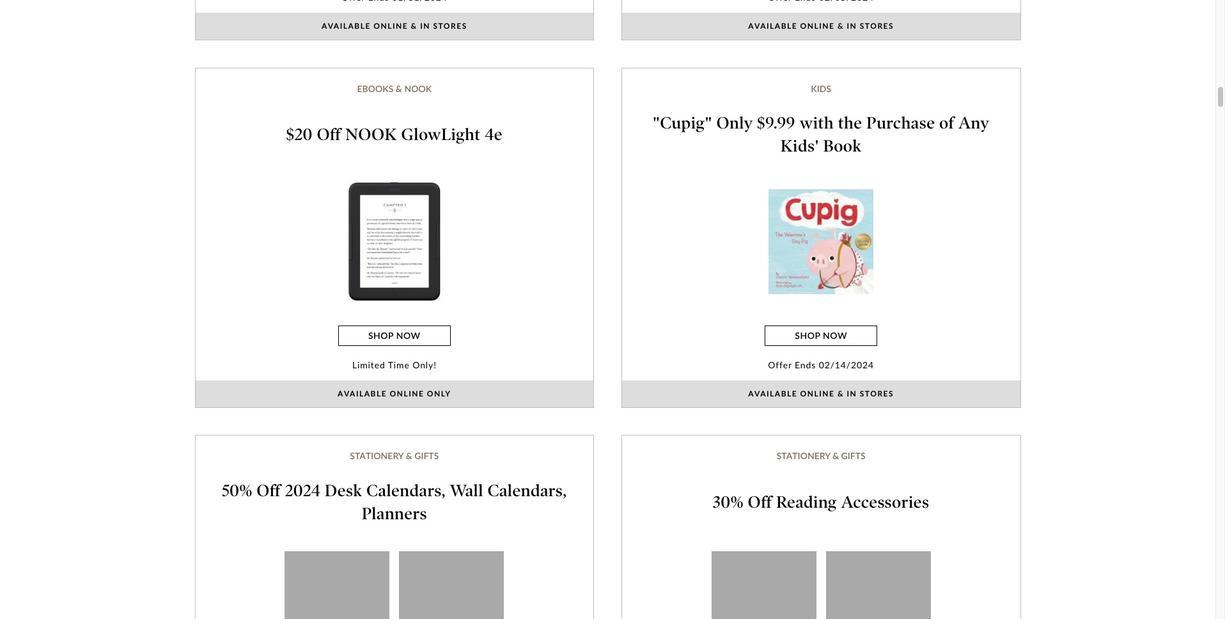 Task type: locate. For each thing, give the bounding box(es) containing it.
1 horizontal spatial shop now
[[795, 330, 848, 341]]

1 shop now from the left
[[368, 330, 421, 341]]

ebooks & nook
[[357, 83, 432, 94]]

in
[[420, 21, 430, 31], [847, 21, 857, 31], [847, 389, 857, 399]]

online
[[374, 21, 408, 31], [801, 21, 835, 31], [390, 389, 424, 399], [801, 389, 835, 399]]

now up time
[[396, 330, 421, 341]]

0 horizontal spatial shop
[[368, 330, 394, 341]]

product image image
[[342, 174, 447, 309], [769, 189, 874, 294], [399, 551, 504, 619], [712, 551, 817, 619], [826, 551, 931, 619]]

off right 50%
[[257, 481, 281, 501]]

desk
[[325, 481, 362, 501]]

0 vertical spatial only
[[717, 113, 753, 133]]

2 calendars, from the left
[[488, 481, 567, 501]]

off right 30%
[[748, 492, 772, 512]]

0 vertical spatial nook
[[404, 83, 432, 94]]

1 horizontal spatial shop
[[795, 330, 821, 341]]

gifts up the accessories
[[841, 450, 866, 461]]

now for glowlight
[[396, 330, 421, 341]]

shop up limited
[[368, 330, 394, 341]]

purchase
[[867, 113, 935, 133]]

stationery & gifts
[[350, 450, 439, 461], [777, 450, 866, 461]]

shop now for glowlight
[[368, 330, 421, 341]]

now
[[396, 330, 421, 341], [823, 330, 848, 341]]

shop now link
[[338, 325, 451, 346], [765, 325, 878, 346]]

shop up ends
[[795, 330, 821, 341]]

shop
[[368, 330, 394, 341], [795, 330, 821, 341]]

shop now link up limited time only! on the bottom left
[[338, 325, 451, 346]]

shop now link up the 'offer ends 02/14/2024'
[[765, 325, 878, 346]]

1 horizontal spatial calendars,
[[488, 481, 567, 501]]

2 shop now link from the left
[[765, 325, 878, 346]]

nook right the ebooks
[[404, 83, 432, 94]]

0 horizontal spatial only
[[427, 389, 451, 399]]

shop now
[[368, 330, 421, 341], [795, 330, 848, 341]]

calendars, up planners
[[367, 481, 446, 501]]

glowlight
[[401, 125, 481, 145]]

now up 02/14/2024
[[823, 330, 848, 341]]

only inside "cupig" only $9.99 with the purchase of any kids' book
[[717, 113, 753, 133]]

1 shop now link from the left
[[338, 325, 451, 346]]

1 shop from the left
[[368, 330, 394, 341]]

0 horizontal spatial now
[[396, 330, 421, 341]]

nook
[[404, 83, 432, 94], [345, 125, 397, 145]]

1 now from the left
[[396, 330, 421, 341]]

0 horizontal spatial shop now link
[[338, 325, 451, 346]]

1 gifts from the left
[[415, 450, 439, 461]]

0 horizontal spatial shop now
[[368, 330, 421, 341]]

0 horizontal spatial gifts
[[415, 450, 439, 461]]

available online & in stores
[[322, 21, 467, 31], [749, 21, 894, 31], [749, 389, 894, 399]]

ends
[[795, 359, 816, 370]]

2 now from the left
[[823, 330, 848, 341]]

1 horizontal spatial gifts
[[841, 450, 866, 461]]

0 horizontal spatial nook
[[345, 125, 397, 145]]

kids'
[[781, 136, 819, 156]]

2 stationery from the left
[[777, 450, 831, 461]]

nook down the ebooks
[[345, 125, 397, 145]]

1 horizontal spatial nook
[[404, 83, 432, 94]]

0 horizontal spatial off
[[257, 481, 281, 501]]

2 horizontal spatial off
[[748, 492, 772, 512]]

2 shop from the left
[[795, 330, 821, 341]]

30% off reading accessories
[[713, 492, 930, 512]]

2 stationery & gifts from the left
[[777, 450, 866, 461]]

stationery & gifts for accessories
[[777, 450, 866, 461]]

time
[[388, 359, 410, 370]]

4e
[[485, 125, 503, 145]]

wall
[[450, 481, 483, 501]]

"cupig"
[[653, 113, 712, 133]]

product image image for with
[[769, 189, 874, 294]]

available online & in stores up ebooks & nook
[[322, 21, 467, 31]]

shop now up the 'offer ends 02/14/2024'
[[795, 330, 848, 341]]

off
[[317, 125, 341, 145], [257, 481, 281, 501], [748, 492, 772, 512]]

$20 off nook glowlight 4e
[[286, 125, 503, 145]]

1 horizontal spatial shop now link
[[765, 325, 878, 346]]

0 horizontal spatial calendars,
[[367, 481, 446, 501]]

50%
[[222, 481, 252, 501]]

1 horizontal spatial stationery
[[777, 450, 831, 461]]

0 horizontal spatial stationery
[[350, 450, 404, 461]]

$20
[[286, 125, 313, 145]]

2 shop now from the left
[[795, 330, 848, 341]]

off inside 50% off 2024 desk calendars, wall calendars, planners
[[257, 481, 281, 501]]

stationery
[[350, 450, 404, 461], [777, 450, 831, 461]]

1 stationery from the left
[[350, 450, 404, 461]]

stationery up reading
[[777, 450, 831, 461]]

gifts for accessories
[[841, 450, 866, 461]]

only
[[717, 113, 753, 133], [427, 389, 451, 399]]

shop for $9.99
[[795, 330, 821, 341]]

gifts
[[415, 450, 439, 461], [841, 450, 866, 461]]

1 stationery & gifts from the left
[[350, 450, 439, 461]]

stationery for desk
[[350, 450, 404, 461]]

off for 2024
[[257, 481, 281, 501]]

0 horizontal spatial stationery & gifts
[[350, 450, 439, 461]]

off right $20
[[317, 125, 341, 145]]

calendars,
[[367, 481, 446, 501], [488, 481, 567, 501]]

1 horizontal spatial off
[[317, 125, 341, 145]]

limited time only!
[[352, 359, 437, 370]]

only!
[[413, 359, 437, 370]]

stationery & gifts up 30% off reading accessories
[[777, 450, 866, 461]]

2024
[[285, 481, 321, 501]]

stores
[[433, 21, 467, 31], [860, 21, 894, 31], [860, 389, 894, 399]]

only left the $9.99 on the right top of the page
[[717, 113, 753, 133]]

only down only!
[[427, 389, 451, 399]]

50% off 2024 desk calendars, wall calendars, planners
[[222, 481, 567, 524]]

2 gifts from the left
[[841, 450, 866, 461]]

calendars, right wall
[[488, 481, 567, 501]]

1 horizontal spatial only
[[717, 113, 753, 133]]

1 horizontal spatial now
[[823, 330, 848, 341]]

stationery & gifts up 50% off 2024 desk calendars, wall calendars, planners
[[350, 450, 439, 461]]

available online & in stores down the 'offer ends 02/14/2024'
[[749, 389, 894, 399]]

30%
[[713, 492, 744, 512]]

available online only
[[338, 389, 451, 399]]

gifts for desk
[[415, 450, 439, 461]]

now for with
[[823, 330, 848, 341]]

kids
[[811, 83, 832, 94]]

1 calendars, from the left
[[367, 481, 446, 501]]

available
[[322, 21, 371, 31], [749, 21, 798, 31], [338, 389, 387, 399], [749, 389, 798, 399]]

online down time
[[390, 389, 424, 399]]

&
[[411, 21, 418, 31], [838, 21, 844, 31], [396, 83, 402, 94], [838, 389, 844, 399], [406, 450, 412, 461], [833, 450, 839, 461]]

gifts up 50% off 2024 desk calendars, wall calendars, planners
[[415, 450, 439, 461]]

shop now up limited time only! on the bottom left
[[368, 330, 421, 341]]

product image image for glowlight
[[342, 174, 447, 309]]

1 horizontal spatial stationery & gifts
[[777, 450, 866, 461]]

1 vertical spatial nook
[[345, 125, 397, 145]]

stationery up desk
[[350, 450, 404, 461]]

of
[[940, 113, 955, 133]]



Task type: describe. For each thing, give the bounding box(es) containing it.
book
[[823, 136, 862, 156]]

off for nook
[[317, 125, 341, 145]]

offer
[[768, 359, 792, 370]]

product image image for desk
[[399, 551, 504, 619]]

shop now link for with
[[765, 325, 878, 346]]

online down the 'offer ends 02/14/2024'
[[801, 389, 835, 399]]

$9.99
[[758, 113, 796, 133]]

"cupig" only $9.99 with the purchase of any kids' book
[[653, 113, 990, 156]]

ebooks
[[357, 83, 394, 94]]

1 vertical spatial only
[[427, 389, 451, 399]]

shop now for with
[[795, 330, 848, 341]]

reading
[[777, 492, 837, 512]]

limited
[[352, 359, 386, 370]]

off for reading
[[748, 492, 772, 512]]

shop for nook
[[368, 330, 394, 341]]

available online & in stores up kids
[[749, 21, 894, 31]]

online up ebooks & nook
[[374, 21, 408, 31]]

02/14/2024
[[819, 359, 874, 370]]

stationery for accessories
[[777, 450, 831, 461]]

online up kids
[[801, 21, 835, 31]]

offer ends 02/14/2024
[[768, 359, 874, 370]]

accessories
[[842, 492, 930, 512]]

the
[[838, 113, 863, 133]]

nook for &
[[404, 83, 432, 94]]

planners
[[362, 504, 427, 524]]

shop now link for glowlight
[[338, 325, 451, 346]]

stationery & gifts for desk
[[350, 450, 439, 461]]

with
[[800, 113, 834, 133]]

any
[[959, 113, 990, 133]]

nook for off
[[345, 125, 397, 145]]



Task type: vqa. For each thing, say whether or not it's contained in the screenshot.
second the Now from the left
yes



